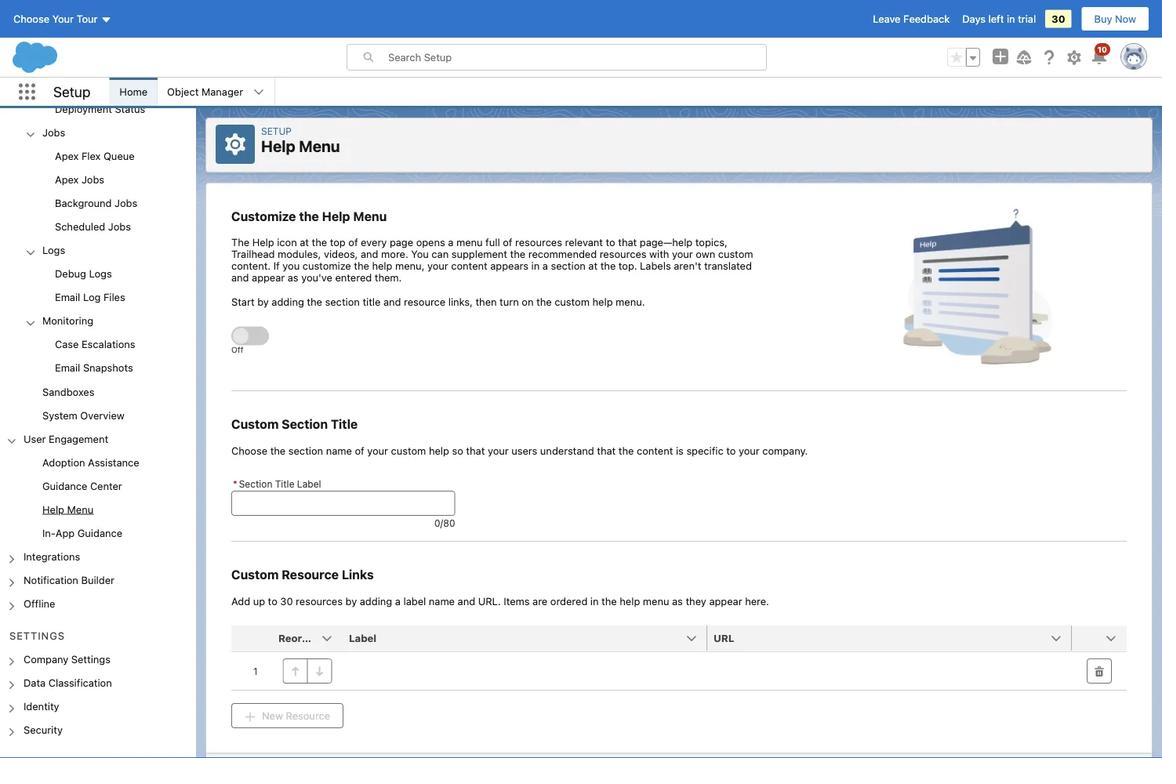 Task type: locate. For each thing, give the bounding box(es) containing it.
the
[[299, 209, 319, 224], [312, 237, 327, 248], [510, 248, 526, 260], [354, 260, 369, 272], [601, 260, 616, 272], [307, 296, 322, 308], [537, 296, 552, 308], [270, 445, 286, 457], [619, 445, 634, 457], [602, 595, 617, 607]]

1 vertical spatial as
[[672, 595, 683, 607]]

system
[[42, 409, 78, 421]]

0 horizontal spatial setup
[[53, 83, 90, 100]]

jobs
[[42, 126, 65, 138], [82, 173, 104, 185], [115, 197, 137, 209], [108, 221, 131, 232]]

0 horizontal spatial menu
[[67, 504, 94, 516]]

0 horizontal spatial cell
[[343, 653, 708, 690]]

custom left so
[[391, 445, 426, 457]]

1 vertical spatial content
[[637, 445, 673, 457]]

section
[[282, 417, 328, 432], [239, 479, 273, 490]]

0 vertical spatial email
[[55, 291, 80, 303]]

setup help menu
[[261, 126, 340, 155]]

0 horizontal spatial in
[[532, 260, 540, 272]]

tour
[[77, 13, 98, 25]]

0 horizontal spatial content
[[451, 260, 488, 272]]

as
[[288, 272, 299, 284], [672, 595, 683, 607]]

app
[[56, 527, 75, 539]]

then
[[476, 296, 497, 308]]

0 vertical spatial content
[[451, 260, 488, 272]]

a right appears
[[543, 260, 548, 272]]

group for logs
[[0, 263, 196, 310]]

a right opens
[[448, 237, 454, 248]]

0 horizontal spatial appear
[[252, 272, 285, 284]]

1 vertical spatial at
[[589, 260, 598, 272]]

label right the reorder cell
[[349, 633, 377, 645]]

off
[[231, 346, 243, 355]]

2 horizontal spatial menu
[[353, 209, 387, 224]]

1 vertical spatial menu
[[353, 209, 387, 224]]

guidance center tree item
[[0, 475, 196, 499]]

choose left the your
[[13, 13, 49, 25]]

0 horizontal spatial adding
[[272, 296, 304, 308]]

group containing debug logs
[[0, 263, 196, 310]]

section down entered
[[325, 296, 360, 308]]

snapshots
[[83, 362, 133, 374]]

1 vertical spatial setup
[[261, 126, 292, 136]]

0 vertical spatial in
[[1007, 13, 1016, 25]]

custom
[[718, 248, 753, 260], [555, 296, 590, 308], [391, 445, 426, 457]]

1 vertical spatial by
[[346, 595, 357, 607]]

0 vertical spatial custom
[[231, 417, 279, 432]]

2 email from the top
[[55, 362, 80, 374]]

menu left full
[[457, 237, 483, 248]]

users
[[512, 445, 538, 457]]

reorder
[[278, 633, 319, 645]]

0 horizontal spatial settings
[[9, 630, 65, 642]]

items
[[504, 595, 530, 607]]

group containing apex flex queue
[[0, 145, 196, 240]]

the right on
[[537, 296, 552, 308]]

menu left 'they'
[[643, 595, 669, 607]]

email inside 'link'
[[55, 362, 80, 374]]

object
[[167, 86, 199, 98]]

1 horizontal spatial to
[[606, 237, 616, 248]]

0 vertical spatial as
[[288, 272, 299, 284]]

object manager link
[[158, 78, 253, 106]]

monitoring tree item
[[0, 310, 196, 381]]

1 horizontal spatial menu
[[299, 137, 340, 155]]

apex jobs link
[[55, 173, 104, 188]]

case
[[55, 339, 79, 350]]

email for email log files
[[55, 291, 80, 303]]

logs up debug
[[42, 244, 65, 256]]

1 horizontal spatial appear
[[709, 595, 743, 607]]

2 custom from the top
[[231, 568, 279, 583]]

2 horizontal spatial in
[[1007, 13, 1016, 25]]

full
[[486, 237, 500, 248]]

0 vertical spatial section
[[282, 417, 328, 432]]

so
[[452, 445, 463, 457]]

1 custom from the top
[[231, 417, 279, 432]]

1 horizontal spatial 30
[[1052, 13, 1066, 25]]

0 horizontal spatial as
[[288, 272, 299, 284]]

system overview link
[[42, 409, 125, 424]]

content left is
[[637, 445, 673, 457]]

that right so
[[466, 445, 485, 457]]

0 vertical spatial at
[[300, 237, 309, 248]]

label cell
[[343, 626, 717, 653]]

1 vertical spatial apex
[[55, 173, 79, 185]]

guidance right app at the bottom of the page
[[77, 527, 122, 539]]

0 vertical spatial settings
[[9, 630, 65, 642]]

that up the top.
[[618, 237, 637, 248]]

menu up customize the help menu
[[299, 137, 340, 155]]

jobs down background jobs link in the left top of the page
[[108, 221, 131, 232]]

0 vertical spatial setup
[[53, 83, 90, 100]]

1 vertical spatial guidance
[[77, 527, 122, 539]]

0 horizontal spatial section
[[289, 445, 323, 457]]

0/80
[[435, 518, 455, 529]]

customize
[[231, 209, 296, 224]]

1 vertical spatial title
[[275, 479, 295, 490]]

company settings
[[24, 653, 111, 665]]

background
[[55, 197, 112, 209]]

0 vertical spatial guidance
[[42, 480, 87, 492]]

cell
[[1072, 626, 1127, 653], [343, 653, 708, 690]]

apex up background
[[55, 173, 79, 185]]

0 vertical spatial logs
[[42, 244, 65, 256]]

content right can
[[451, 260, 488, 272]]

1 vertical spatial menu
[[643, 595, 669, 607]]

2 vertical spatial in
[[591, 595, 599, 607]]

data
[[24, 677, 46, 689]]

1 vertical spatial email
[[55, 362, 80, 374]]

guidance down adoption
[[42, 480, 87, 492]]

email
[[55, 291, 80, 303], [55, 362, 80, 374]]

jobs up scheduled jobs
[[115, 197, 137, 209]]

email snapshots
[[55, 362, 133, 374]]

appears
[[490, 260, 529, 272]]

help down setup link
[[261, 137, 296, 155]]

leave
[[873, 13, 901, 25]]

custom right own
[[718, 248, 753, 260]]

2 horizontal spatial that
[[618, 237, 637, 248]]

and
[[361, 248, 379, 260], [231, 272, 249, 284], [384, 296, 401, 308], [458, 595, 475, 607]]

0 horizontal spatial resources
[[296, 595, 343, 607]]

of right full
[[503, 237, 513, 248]]

help inside "setup help menu"
[[261, 137, 296, 155]]

section down "custom section title"
[[289, 445, 323, 457]]

section for custom
[[282, 417, 328, 432]]

label
[[297, 479, 321, 490], [349, 633, 377, 645]]

at down relevant
[[589, 260, 598, 272]]

to right specific
[[727, 445, 736, 457]]

label down "custom section title"
[[297, 479, 321, 490]]

company
[[24, 653, 68, 665]]

days
[[963, 13, 986, 25]]

of right top at left
[[349, 237, 358, 248]]

0 horizontal spatial that
[[466, 445, 485, 457]]

resources left with
[[600, 248, 647, 260]]

to right relevant
[[606, 237, 616, 248]]

security
[[24, 724, 63, 736]]

that right understand
[[597, 445, 616, 457]]

menu up every
[[353, 209, 387, 224]]

0 horizontal spatial section
[[239, 479, 273, 490]]

by down links
[[346, 595, 357, 607]]

group containing adoption assistance
[[0, 452, 196, 546]]

as left 'they'
[[672, 595, 683, 607]]

that
[[618, 237, 637, 248], [466, 445, 485, 457], [597, 445, 616, 457]]

section for *
[[239, 479, 273, 490]]

the help icon at the top of every page opens a menu full of resources relevant to that page—help topics, trailhead modules, videos, and more. you can supplement the recommended resources with your own custom content. if you customize the help menu, your content appears in a section at the top. labels aren't translated and appear as you've entered them.
[[231, 237, 753, 284]]

settings up classification
[[71, 653, 111, 665]]

apex for apex jobs
[[55, 173, 79, 185]]

appear inside the help icon at the top of every page opens a menu full of resources relevant to that page—help topics, trailhead modules, videos, and more. you can supplement the recommended resources with your own custom content. if you customize the help menu, your content appears in a section at the top. labels aren't translated and appear as you've entered them.
[[252, 272, 285, 284]]

videos,
[[324, 248, 358, 260]]

1 horizontal spatial label
[[349, 633, 377, 645]]

section down relevant
[[551, 260, 586, 272]]

2 apex from the top
[[55, 173, 79, 185]]

custom right on
[[555, 296, 590, 308]]

they
[[686, 595, 707, 607]]

name down "custom section title"
[[326, 445, 352, 457]]

group containing deployment status
[[0, 0, 196, 428]]

0 vertical spatial apex
[[55, 150, 79, 162]]

menu.
[[616, 296, 645, 308]]

are
[[533, 595, 548, 607]]

email down the 'case'
[[55, 362, 80, 374]]

appear right 'they'
[[709, 595, 743, 607]]

custom up up
[[231, 568, 279, 583]]

content
[[451, 260, 488, 272], [637, 445, 673, 457]]

settings
[[9, 630, 65, 642], [71, 653, 111, 665]]

a left label
[[395, 595, 401, 607]]

help left so
[[429, 445, 449, 457]]

more.
[[381, 248, 409, 260]]

1 vertical spatial custom
[[231, 568, 279, 583]]

email inside logs tree item
[[55, 291, 80, 303]]

url cell
[[708, 626, 1082, 653]]

1 horizontal spatial title
[[331, 417, 358, 432]]

choose inside popup button
[[13, 13, 49, 25]]

jobs for background
[[115, 197, 137, 209]]

help right the
[[252, 237, 274, 248]]

a
[[448, 237, 454, 248], [543, 260, 548, 272], [395, 595, 401, 607]]

0 horizontal spatial to
[[268, 595, 278, 607]]

aren't
[[674, 260, 702, 272]]

scheduled jobs
[[55, 221, 131, 232]]

home
[[120, 86, 148, 98]]

0 horizontal spatial logs
[[42, 244, 65, 256]]

1 horizontal spatial name
[[429, 595, 455, 607]]

0 vertical spatial to
[[606, 237, 616, 248]]

help down every
[[372, 260, 393, 272]]

0 vertical spatial title
[[331, 417, 358, 432]]

grid
[[231, 626, 1127, 691]]

0 horizontal spatial title
[[275, 479, 295, 490]]

0 vertical spatial custom
[[718, 248, 753, 260]]

in right appears
[[532, 260, 540, 272]]

1 horizontal spatial custom
[[555, 296, 590, 308]]

None text field
[[231, 491, 455, 516]]

and left more.
[[361, 248, 379, 260]]

setup inside "setup help menu"
[[261, 126, 292, 136]]

jobs for scheduled
[[108, 221, 131, 232]]

help up top at left
[[322, 209, 350, 224]]

help up in-
[[42, 504, 64, 516]]

0 vertical spatial by
[[257, 296, 269, 308]]

1 vertical spatial section
[[325, 296, 360, 308]]

and right "title"
[[384, 296, 401, 308]]

help left menu.
[[593, 296, 613, 308]]

manager
[[202, 86, 243, 98]]

0 vertical spatial menu
[[457, 237, 483, 248]]

label inside label cell
[[349, 633, 377, 645]]

1 horizontal spatial choose
[[231, 445, 268, 457]]

choose your tour
[[13, 13, 98, 25]]

1 horizontal spatial setup
[[261, 126, 292, 136]]

2 horizontal spatial a
[[543, 260, 548, 272]]

1 vertical spatial settings
[[71, 653, 111, 665]]

you
[[283, 260, 300, 272]]

in right left
[[1007, 13, 1016, 25]]

supplement
[[452, 248, 508, 260]]

10
[[1098, 45, 1108, 54]]

menu
[[299, 137, 340, 155], [353, 209, 387, 224], [67, 504, 94, 516]]

adding down you
[[272, 296, 304, 308]]

0 vertical spatial choose
[[13, 13, 49, 25]]

30 right trial
[[1052, 13, 1066, 25]]

the up modules, at the top left
[[299, 209, 319, 224]]

1 vertical spatial choose
[[231, 445, 268, 457]]

debug logs link
[[55, 268, 112, 282]]

your
[[672, 248, 693, 260], [428, 260, 448, 272], [367, 445, 388, 457], [488, 445, 509, 457], [739, 445, 760, 457]]

jobs down deployment
[[42, 126, 65, 138]]

1 horizontal spatial by
[[346, 595, 357, 607]]

by right start
[[257, 296, 269, 308]]

section right * at the bottom
[[239, 479, 273, 490]]

menu inside user engagement tree item
[[67, 504, 94, 516]]

as right if on the top of page
[[288, 272, 299, 284]]

appear down trailhead
[[252, 272, 285, 284]]

in right ordered
[[591, 595, 599, 607]]

0 horizontal spatial custom
[[391, 445, 426, 457]]

1 email from the top
[[55, 291, 80, 303]]

resources up appears
[[515, 237, 562, 248]]

adoption
[[42, 457, 85, 468]]

help
[[372, 260, 393, 272], [593, 296, 613, 308], [429, 445, 449, 457], [620, 595, 640, 607]]

0 horizontal spatial name
[[326, 445, 352, 457]]

1 horizontal spatial menu
[[643, 595, 669, 607]]

jobs for apex
[[82, 173, 104, 185]]

2 vertical spatial menu
[[67, 504, 94, 516]]

name right label
[[429, 595, 455, 607]]

title
[[331, 417, 358, 432], [275, 479, 295, 490]]

guidance center
[[42, 480, 122, 492]]

apex left flex
[[55, 150, 79, 162]]

2 vertical spatial a
[[395, 595, 401, 607]]

section
[[551, 260, 586, 272], [325, 296, 360, 308], [289, 445, 323, 457]]

email up monitoring
[[55, 291, 80, 303]]

1 vertical spatial in
[[532, 260, 540, 272]]

the right ordered
[[602, 595, 617, 607]]

section up * section title label
[[282, 417, 328, 432]]

of
[[349, 237, 358, 248], [503, 237, 513, 248], [355, 445, 365, 457]]

the left top at left
[[312, 237, 327, 248]]

jobs down apex flex queue link
[[82, 173, 104, 185]]

menu inside the help icon at the top of every page opens a menu full of resources relevant to that page—help topics, trailhead modules, videos, and more. you can supplement the recommended resources with your own custom content. if you customize the help menu, your content appears in a section at the top. labels aren't translated and appear as you've entered them.
[[457, 237, 483, 248]]

adding
[[272, 296, 304, 308], [360, 595, 392, 607]]

page—help
[[640, 237, 693, 248]]

center
[[90, 480, 122, 492]]

1 vertical spatial 30
[[280, 595, 293, 607]]

translated
[[704, 260, 752, 272]]

1 vertical spatial to
[[727, 445, 736, 457]]

adding down links
[[360, 595, 392, 607]]

30 right up
[[280, 595, 293, 607]]

trial
[[1018, 13, 1036, 25]]

in
[[1007, 13, 1016, 25], [532, 260, 540, 272], [591, 595, 599, 607]]

1 vertical spatial section
[[239, 479, 273, 490]]

1 vertical spatial adding
[[360, 595, 392, 607]]

0 vertical spatial label
[[297, 479, 321, 490]]

group containing case escalations
[[0, 334, 196, 381]]

1 apex from the top
[[55, 150, 79, 162]]

and up start
[[231, 272, 249, 284]]

overview
[[80, 409, 125, 421]]

menu down guidance center link
[[67, 504, 94, 516]]

recommended
[[529, 248, 597, 260]]

choose up * at the bottom
[[231, 445, 268, 457]]

0 horizontal spatial menu
[[457, 237, 483, 248]]

customize the help menu
[[231, 209, 387, 224]]

help inside the help icon at the top of every page opens a menu full of resources relevant to that page—help topics, trailhead modules, videos, and more. you can supplement the recommended resources with your own custom content. if you customize the help menu, your content appears in a section at the top. labels aren't translated and appear as you've entered them.
[[252, 237, 274, 248]]

at right icon
[[300, 237, 309, 248]]

logs up 'log'
[[89, 268, 112, 280]]

resources down the resource
[[296, 595, 343, 607]]

to right up
[[268, 595, 278, 607]]

1 horizontal spatial resources
[[515, 237, 562, 248]]

1 horizontal spatial section
[[282, 417, 328, 432]]

settings up company
[[9, 630, 65, 642]]

group
[[0, 0, 196, 428], [948, 48, 981, 67], [0, 145, 196, 240], [0, 263, 196, 310], [0, 334, 196, 381], [0, 452, 196, 546]]

as inside the help icon at the top of every page opens a menu full of resources relevant to that page—help topics, trailhead modules, videos, and more. you can supplement the recommended resources with your own custom content. if you customize the help menu, your content appears in a section at the top. labels aren't translated and appear as you've entered them.
[[288, 272, 299, 284]]

in-
[[42, 527, 56, 539]]

add up to 30 resources by adding a label name and url. items are ordered in the help menu as they appear here.
[[231, 595, 769, 607]]

notification builder
[[24, 575, 114, 586]]

0 horizontal spatial choose
[[13, 13, 49, 25]]

custom up * at the bottom
[[231, 417, 279, 432]]

every
[[361, 237, 387, 248]]

custom for custom section title
[[231, 417, 279, 432]]



Task type: describe. For each thing, give the bounding box(es) containing it.
icon
[[277, 237, 297, 248]]

days left in trial
[[963, 13, 1036, 25]]

scheduled
[[55, 221, 105, 232]]

modules,
[[278, 248, 321, 260]]

user engagement
[[24, 433, 108, 445]]

1 horizontal spatial in
[[591, 595, 599, 607]]

turn
[[500, 296, 519, 308]]

the down every
[[354, 260, 369, 272]]

setup for setup help menu
[[261, 126, 292, 136]]

email log files
[[55, 291, 125, 303]]

Search Setup text field
[[388, 45, 766, 70]]

0 horizontal spatial at
[[300, 237, 309, 248]]

monitoring link
[[42, 315, 93, 329]]

2 horizontal spatial resources
[[600, 248, 647, 260]]

1 horizontal spatial cell
[[1072, 626, 1127, 653]]

entered
[[335, 272, 372, 284]]

guidance inside tree item
[[42, 480, 87, 492]]

status
[[115, 103, 145, 114]]

relevant
[[565, 237, 603, 248]]

group for monitoring
[[0, 334, 196, 381]]

resource
[[404, 296, 446, 308]]

email for email snapshots
[[55, 362, 80, 374]]

start by adding the section title and resource links, then turn on the custom help menu.
[[231, 296, 645, 308]]

grid containing reorder
[[231, 626, 1127, 691]]

2 vertical spatial custom
[[391, 445, 426, 457]]

with
[[650, 248, 669, 260]]

background jobs
[[55, 197, 137, 209]]

jobs link
[[42, 126, 65, 140]]

links
[[342, 568, 374, 583]]

*
[[233, 479, 237, 490]]

label
[[404, 595, 426, 607]]

is
[[676, 445, 684, 457]]

sandboxes link
[[42, 386, 94, 400]]

url
[[714, 633, 735, 645]]

email snapshots link
[[55, 362, 133, 376]]

apex flex queue link
[[55, 150, 135, 164]]

custom for custom resource links
[[231, 568, 279, 583]]

section inside the help icon at the top of every page opens a menu full of resources relevant to that page—help topics, trailhead modules, videos, and more. you can supplement the recommended resources with your own custom content. if you customize the help menu, your content appears in a section at the top. labels aren't translated and appear as you've entered them.
[[551, 260, 586, 272]]

now
[[1116, 13, 1137, 25]]

row number image
[[231, 626, 272, 651]]

2 vertical spatial to
[[268, 595, 278, 607]]

case escalations link
[[55, 339, 135, 353]]

1 vertical spatial appear
[[709, 595, 743, 607]]

apex for apex flex queue
[[55, 150, 79, 162]]

help inside help menu link
[[42, 504, 64, 516]]

user engagement link
[[24, 433, 108, 447]]

debug
[[55, 268, 86, 280]]

case escalations
[[55, 339, 135, 350]]

menu inside "setup help menu"
[[299, 137, 340, 155]]

queue
[[104, 150, 135, 162]]

0 vertical spatial 30
[[1052, 13, 1066, 25]]

title
[[363, 296, 381, 308]]

custom inside the help icon at the top of every page opens a menu full of resources relevant to that page—help topics, trailhead modules, videos, and more. you can supplement the recommended resources with your own custom content. if you customize the help menu, your content appears in a section at the top. labels aren't translated and appear as you've entered them.
[[718, 248, 753, 260]]

adoption assistance link
[[42, 457, 139, 471]]

sandboxes
[[42, 386, 94, 398]]

custom section title
[[231, 417, 358, 432]]

leave feedback link
[[873, 13, 950, 25]]

leave feedback
[[873, 13, 950, 25]]

feedback
[[904, 13, 950, 25]]

0 vertical spatial name
[[326, 445, 352, 457]]

your
[[52, 13, 74, 25]]

10 button
[[1090, 43, 1111, 67]]

1 horizontal spatial a
[[448, 237, 454, 248]]

title for * section title label
[[275, 479, 295, 490]]

background jobs link
[[55, 197, 137, 211]]

1 vertical spatial name
[[429, 595, 455, 607]]

you
[[411, 248, 429, 260]]

in inside the help icon at the top of every page opens a menu full of resources relevant to that page—help topics, trailhead modules, videos, and more. you can supplement the recommended resources with your own custom content. if you customize the help menu, your content appears in a section at the top. labels aren't translated and appear as you've entered them.
[[532, 260, 540, 272]]

if
[[274, 260, 280, 272]]

setup for setup
[[53, 83, 90, 100]]

specific
[[687, 445, 724, 457]]

identity link
[[24, 700, 59, 715]]

help inside the help icon at the top of every page opens a menu full of resources relevant to that page—help topics, trailhead modules, videos, and more. you can supplement the recommended resources with your own custom content. if you customize the help menu, your content appears in a section at the top. labels aren't translated and appear as you've entered them.
[[372, 260, 393, 272]]

content inside the help icon at the top of every page opens a menu full of resources relevant to that page—help topics, trailhead modules, videos, and more. you can supplement the recommended resources with your own custom content. if you customize the help menu, your content appears in a section at the top. labels aren't translated and appear as you've entered them.
[[451, 260, 488, 272]]

0 vertical spatial adding
[[272, 296, 304, 308]]

reorder cell
[[272, 626, 343, 653]]

2 vertical spatial section
[[289, 445, 323, 457]]

apex flex queue
[[55, 150, 135, 162]]

0 horizontal spatial 30
[[280, 595, 293, 607]]

1 horizontal spatial content
[[637, 445, 673, 457]]

help right ordered
[[620, 595, 640, 607]]

the left the top.
[[601, 260, 616, 272]]

jobs tree item
[[0, 122, 196, 240]]

buy now
[[1095, 13, 1137, 25]]

start
[[231, 296, 255, 308]]

of down "custom section title"
[[355, 445, 365, 457]]

group for user engagement
[[0, 452, 196, 546]]

left
[[989, 13, 1004, 25]]

0 horizontal spatial label
[[297, 479, 321, 490]]

notification
[[24, 575, 78, 586]]

trailhead
[[231, 248, 275, 260]]

choose for choose the section name of your custom help so that your users understand that the content is specific to your company.
[[231, 445, 268, 457]]

the
[[231, 237, 250, 248]]

group for jobs
[[0, 145, 196, 240]]

deployment status
[[55, 103, 145, 114]]

1 horizontal spatial logs
[[89, 268, 112, 280]]

choose for choose your tour
[[13, 13, 49, 25]]

1 horizontal spatial as
[[672, 595, 683, 607]]

own
[[696, 248, 716, 260]]

1 vertical spatial custom
[[555, 296, 590, 308]]

1 horizontal spatial that
[[597, 445, 616, 457]]

user engagement tree item
[[0, 428, 196, 546]]

integrations link
[[24, 551, 80, 565]]

files
[[104, 291, 125, 303]]

understand
[[540, 445, 594, 457]]

to inside the help icon at the top of every page opens a menu full of resources relevant to that page—help topics, trailhead modules, videos, and more. you can supplement the recommended resources with your own custom content. if you customize the help menu, your content appears in a section at the top. labels aren't translated and appear as you've entered them.
[[606, 237, 616, 248]]

1 horizontal spatial section
[[325, 296, 360, 308]]

links,
[[449, 296, 473, 308]]

the right full
[[510, 248, 526, 260]]

data classification
[[24, 677, 112, 689]]

home link
[[110, 78, 157, 106]]

offline
[[24, 598, 55, 610]]

that inside the help icon at the top of every page opens a menu full of resources relevant to that page—help topics, trailhead modules, videos, and more. you can supplement the recommended resources with your own custom content. if you customize the help menu, your content appears in a section at the top. labels aren't translated and appear as you've entered them.
[[618, 237, 637, 248]]

custom resource links
[[231, 568, 374, 583]]

1 horizontal spatial adding
[[360, 595, 392, 607]]

choose your tour button
[[13, 6, 113, 31]]

buy now button
[[1081, 6, 1150, 31]]

help menu
[[42, 504, 94, 516]]

row number cell
[[231, 626, 272, 653]]

debug logs
[[55, 268, 112, 280]]

0 horizontal spatial a
[[395, 595, 401, 607]]

the down you've
[[307, 296, 322, 308]]

deployment
[[55, 103, 112, 114]]

deployment status link
[[55, 103, 145, 117]]

on
[[522, 296, 534, 308]]

the down "custom section title"
[[270, 445, 286, 457]]

top.
[[619, 260, 637, 272]]

logs tree item
[[0, 240, 196, 310]]

and left url.
[[458, 595, 475, 607]]

opens
[[416, 237, 445, 248]]

resource
[[282, 568, 339, 583]]

1 horizontal spatial settings
[[71, 653, 111, 665]]

company.
[[763, 445, 808, 457]]

system overview
[[42, 409, 125, 421]]

top
[[330, 237, 346, 248]]

page
[[390, 237, 413, 248]]

1 vertical spatial a
[[543, 260, 548, 272]]

title for custom section title
[[331, 417, 358, 432]]

help menu link
[[42, 504, 94, 518]]

labels
[[640, 260, 671, 272]]

0 horizontal spatial by
[[257, 296, 269, 308]]

topics,
[[696, 237, 728, 248]]

* section title label
[[233, 479, 321, 490]]

log
[[83, 291, 101, 303]]

the left is
[[619, 445, 634, 457]]

object manager
[[167, 86, 243, 98]]



Task type: vqa. For each thing, say whether or not it's contained in the screenshot.
bottom the Orlando
no



